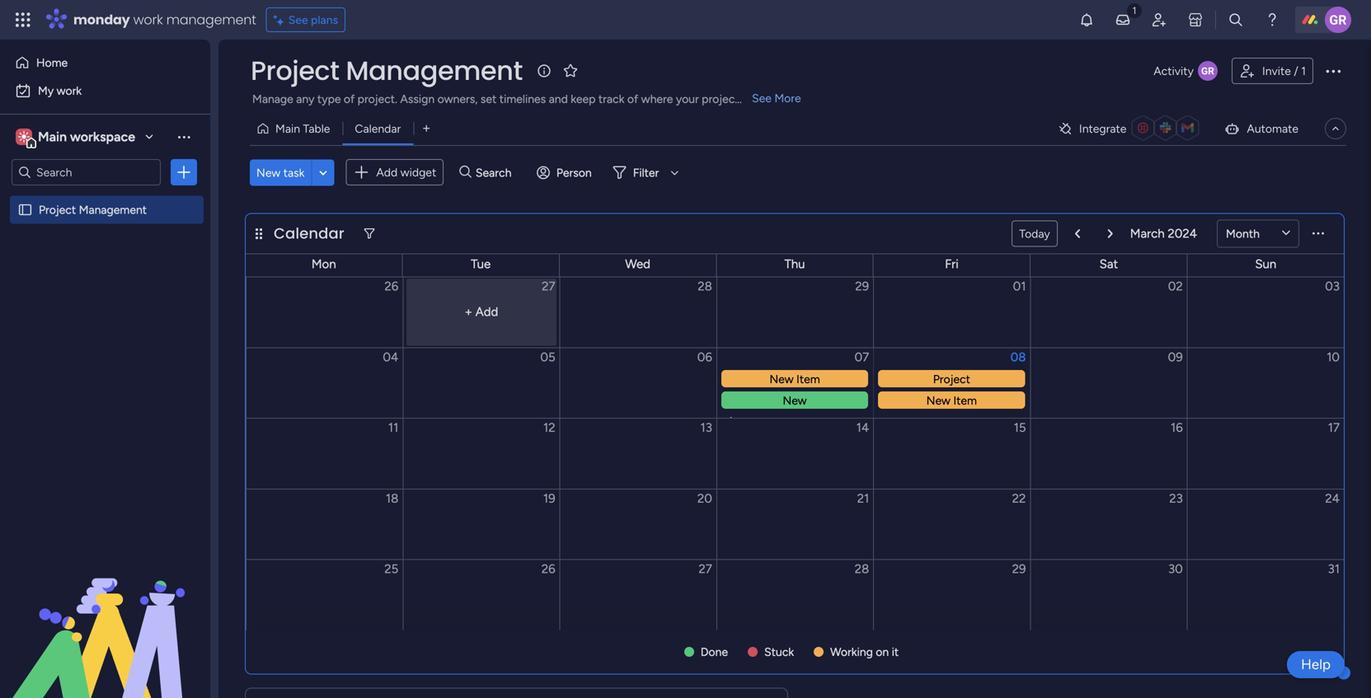 Task type: describe. For each thing, give the bounding box(es) containing it.
monday marketplace image
[[1188, 12, 1204, 28]]

main table button
[[250, 115, 343, 142]]

project management list box
[[0, 193, 210, 447]]

sat
[[1100, 257, 1119, 272]]

filter
[[633, 166, 659, 180]]

your
[[676, 92, 699, 106]]

task
[[284, 166, 305, 180]]

widget
[[401, 165, 437, 179]]

main for main workspace
[[38, 129, 67, 145]]

calendar button
[[343, 115, 413, 142]]

0 vertical spatial project
[[251, 52, 339, 89]]

lottie animation image
[[0, 532, 210, 699]]

new task button
[[250, 159, 311, 186]]

my work option
[[10, 78, 200, 104]]

see for see plans
[[288, 13, 308, 27]]

+4
[[721, 415, 734, 427]]

see more
[[752, 91, 802, 105]]

automate button
[[1218, 115, 1306, 142]]

wed
[[625, 257, 651, 272]]

/
[[1294, 64, 1299, 78]]

done
[[701, 645, 728, 659]]

project.
[[358, 92, 398, 106]]

march
[[1131, 226, 1165, 241]]

add view image
[[423, 123, 430, 135]]

invite members image
[[1152, 12, 1168, 28]]

workspace
[[70, 129, 135, 145]]

public board image
[[17, 202, 33, 218]]

Calendar field
[[270, 223, 349, 245]]

angle down image
[[319, 166, 327, 179]]

dapulse drag handle 3 image
[[256, 228, 262, 240]]

set
[[481, 92, 497, 106]]

project inside project management list box
[[39, 203, 76, 217]]

tue
[[471, 257, 491, 272]]

invite / 1
[[1263, 64, 1307, 78]]

2 workspace image from the left
[[18, 128, 30, 146]]

type
[[318, 92, 341, 106]]

filter button
[[607, 159, 685, 186]]

1 list arrow image from the left
[[1075, 229, 1080, 239]]

add to favorites image
[[562, 62, 579, 79]]

more dots image
[[1313, 228, 1325, 240]]

home
[[36, 56, 68, 70]]

owners,
[[438, 92, 478, 106]]

collapse board header image
[[1330, 122, 1343, 135]]

show board description image
[[534, 63, 554, 79]]

1 image
[[1128, 1, 1142, 19]]

automate
[[1248, 122, 1299, 136]]

1 workspace image from the left
[[16, 128, 32, 146]]

stuck
[[765, 645, 794, 659]]

management inside list box
[[79, 203, 147, 217]]

1 horizontal spatial management
[[346, 52, 523, 89]]

0 vertical spatial project management
[[251, 52, 523, 89]]

0 vertical spatial options image
[[1324, 61, 1344, 81]]

mon
[[312, 257, 336, 272]]

project management inside list box
[[39, 203, 147, 217]]

1
[[1302, 64, 1307, 78]]

month
[[1227, 227, 1260, 241]]

working on it
[[831, 645, 899, 659]]

arrow down image
[[665, 163, 685, 183]]

main for main table
[[276, 122, 300, 136]]

2024
[[1168, 226, 1198, 241]]

workspace options image
[[176, 128, 192, 145]]

main table
[[276, 122, 330, 136]]

2 of from the left
[[628, 92, 639, 106]]

lottie animation element
[[0, 532, 210, 699]]

manage any type of project. assign owners, set timelines and keep track of where your project stands.
[[252, 92, 779, 106]]

more
[[775, 91, 802, 105]]

march 2024
[[1131, 226, 1198, 241]]

activity button
[[1148, 58, 1226, 84]]

search everything image
[[1228, 12, 1245, 28]]



Task type: locate. For each thing, give the bounding box(es) containing it.
1 horizontal spatial work
[[133, 10, 163, 29]]

help button
[[1288, 652, 1345, 679]]

on
[[876, 645, 889, 659]]

option
[[0, 195, 210, 198]]

management down search in workspace field
[[79, 203, 147, 217]]

0 vertical spatial calendar
[[355, 122, 401, 136]]

and
[[549, 92, 568, 106]]

options image
[[1324, 61, 1344, 81], [176, 164, 192, 181]]

v2 search image
[[460, 163, 472, 182]]

main left table
[[276, 122, 300, 136]]

see inside button
[[288, 13, 308, 27]]

today button
[[1012, 221, 1058, 247]]

of right the type
[[344, 92, 355, 106]]

1 vertical spatial work
[[57, 84, 82, 98]]

work for monday
[[133, 10, 163, 29]]

greg robinson image
[[1326, 7, 1352, 33]]

monday work management
[[73, 10, 256, 29]]

1 vertical spatial management
[[79, 203, 147, 217]]

calendar for calendar button
[[355, 122, 401, 136]]

timelines
[[500, 92, 546, 106]]

new
[[257, 166, 281, 180]]

management
[[346, 52, 523, 89], [79, 203, 147, 217]]

workspace selection element
[[16, 127, 138, 148]]

main workspace button
[[12, 123, 161, 151]]

work for my
[[57, 84, 82, 98]]

main workspace
[[38, 129, 135, 145]]

see more link
[[751, 90, 803, 106]]

activity
[[1154, 64, 1194, 78]]

manage
[[252, 92, 293, 106]]

it
[[892, 645, 899, 659]]

notifications image
[[1079, 12, 1095, 28]]

where
[[641, 92, 673, 106]]

calendar inside field
[[274, 223, 345, 244]]

work inside option
[[57, 84, 82, 98]]

any
[[296, 92, 315, 106]]

today
[[1020, 227, 1051, 241]]

fri
[[945, 257, 959, 272]]

main inside the workspace selection element
[[38, 129, 67, 145]]

project
[[702, 92, 740, 106]]

see for see more
[[752, 91, 772, 105]]

project
[[251, 52, 339, 89], [39, 203, 76, 217]]

sun
[[1256, 257, 1277, 272]]

1 vertical spatial see
[[752, 91, 772, 105]]

Search field
[[472, 161, 521, 184]]

help
[[1302, 657, 1331, 674]]

0 horizontal spatial main
[[38, 129, 67, 145]]

1 horizontal spatial calendar
[[355, 122, 401, 136]]

see left plans
[[288, 13, 308, 27]]

thu
[[785, 257, 806, 272]]

keep
[[571, 92, 596, 106]]

Search in workspace field
[[35, 163, 138, 182]]

+4 more link
[[721, 415, 873, 427]]

1 vertical spatial project management
[[39, 203, 147, 217]]

project right public board icon in the top of the page
[[39, 203, 76, 217]]

my work
[[38, 84, 82, 98]]

0 vertical spatial management
[[346, 52, 523, 89]]

home link
[[10, 49, 200, 76]]

help image
[[1265, 12, 1281, 28]]

1 horizontal spatial of
[[628, 92, 639, 106]]

add
[[376, 165, 398, 179]]

person button
[[530, 159, 602, 186]]

project management up project.
[[251, 52, 523, 89]]

1 vertical spatial calendar
[[274, 223, 345, 244]]

1 horizontal spatial see
[[752, 91, 772, 105]]

management
[[166, 10, 256, 29]]

1 horizontal spatial options image
[[1324, 61, 1344, 81]]

assign
[[400, 92, 435, 106]]

0 horizontal spatial calendar
[[274, 223, 345, 244]]

Project Management field
[[247, 52, 527, 89]]

table
[[303, 122, 330, 136]]

0 horizontal spatial see
[[288, 13, 308, 27]]

+4 more
[[721, 415, 761, 427]]

select product image
[[15, 12, 31, 28]]

calendar for calendar field
[[274, 223, 345, 244]]

add widget
[[376, 165, 437, 179]]

new task
[[257, 166, 305, 180]]

0 horizontal spatial project management
[[39, 203, 147, 217]]

project up any
[[251, 52, 339, 89]]

invite / 1 button
[[1232, 58, 1314, 84]]

1 vertical spatial project
[[39, 203, 76, 217]]

list arrow image
[[1075, 229, 1080, 239], [1108, 229, 1113, 239]]

calendar down project.
[[355, 122, 401, 136]]

calendar inside button
[[355, 122, 401, 136]]

my work link
[[10, 78, 200, 104]]

track
[[599, 92, 625, 106]]

list arrow image up sat
[[1108, 229, 1113, 239]]

management up assign
[[346, 52, 523, 89]]

more
[[737, 415, 761, 427]]

integrate button
[[1052, 111, 1211, 146]]

calendar
[[355, 122, 401, 136], [274, 223, 345, 244]]

my
[[38, 84, 54, 98]]

person
[[557, 166, 592, 180]]

0 horizontal spatial options image
[[176, 164, 192, 181]]

0 vertical spatial see
[[288, 13, 308, 27]]

see plans
[[288, 13, 338, 27]]

0 horizontal spatial work
[[57, 84, 82, 98]]

see plans button
[[266, 7, 346, 32]]

1 horizontal spatial list arrow image
[[1108, 229, 1113, 239]]

main down my
[[38, 129, 67, 145]]

home option
[[10, 49, 200, 76]]

project management down search in workspace field
[[39, 203, 147, 217]]

options image down workspace options image
[[176, 164, 192, 181]]

work
[[133, 10, 163, 29], [57, 84, 82, 98]]

add widget button
[[346, 159, 444, 186]]

plans
[[311, 13, 338, 27]]

work right my
[[57, 84, 82, 98]]

1 horizontal spatial project management
[[251, 52, 523, 89]]

0 vertical spatial work
[[133, 10, 163, 29]]

integrate
[[1080, 122, 1127, 136]]

0 horizontal spatial project
[[39, 203, 76, 217]]

0 horizontal spatial management
[[79, 203, 147, 217]]

main
[[276, 122, 300, 136], [38, 129, 67, 145]]

1 horizontal spatial project
[[251, 52, 339, 89]]

0 horizontal spatial list arrow image
[[1075, 229, 1080, 239]]

workspace image
[[16, 128, 32, 146], [18, 128, 30, 146]]

1 of from the left
[[344, 92, 355, 106]]

of right track
[[628, 92, 639, 106]]

list arrow image right today button
[[1075, 229, 1080, 239]]

2 list arrow image from the left
[[1108, 229, 1113, 239]]

see
[[288, 13, 308, 27], [752, 91, 772, 105]]

of
[[344, 92, 355, 106], [628, 92, 639, 106]]

1 horizontal spatial main
[[276, 122, 300, 136]]

1 vertical spatial options image
[[176, 164, 192, 181]]

0 horizontal spatial of
[[344, 92, 355, 106]]

calendar up mon
[[274, 223, 345, 244]]

project management
[[251, 52, 523, 89], [39, 203, 147, 217]]

see left more
[[752, 91, 772, 105]]

update feed image
[[1115, 12, 1132, 28]]

invite
[[1263, 64, 1292, 78]]

work right monday
[[133, 10, 163, 29]]

monday
[[73, 10, 130, 29]]

options image right 1
[[1324, 61, 1344, 81]]

working
[[831, 645, 873, 659]]

stands.
[[742, 92, 779, 106]]



Task type: vqa. For each thing, say whether or not it's contained in the screenshot.
the middle 'to'
no



